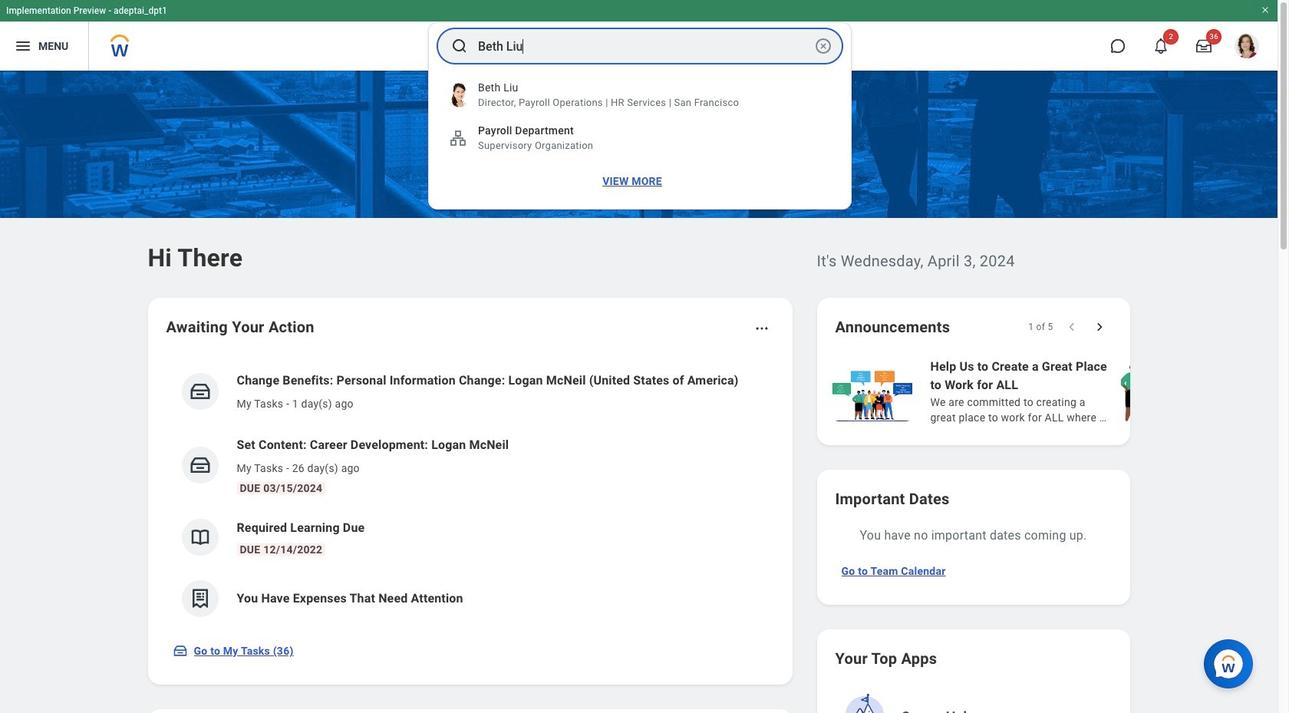 Task type: describe. For each thing, give the bounding box(es) containing it.
view team image
[[449, 129, 467, 147]]

0 vertical spatial inbox image
[[188, 454, 211, 477]]

inbox large image
[[1197, 38, 1212, 54]]

0 horizontal spatial list
[[166, 359, 774, 629]]

dashboard expenses image
[[188, 587, 211, 610]]

profile logan mcneil image
[[1235, 34, 1260, 61]]

chevron right small image
[[1092, 319, 1107, 335]]

0 horizontal spatial inbox image
[[172, 643, 188, 659]]



Task type: locate. For each thing, give the bounding box(es) containing it.
related actions image
[[754, 321, 769, 336]]

book open image
[[188, 526, 211, 549]]

x circle image
[[814, 37, 833, 55]]

justify image
[[14, 37, 32, 55]]

Search Workday  search field
[[478, 29, 811, 63]]

chevron left small image
[[1064, 319, 1080, 335]]

None search field
[[428, 22, 852, 210]]

inbox image
[[188, 380, 211, 403]]

inbox image
[[188, 454, 211, 477], [172, 643, 188, 659]]

search image
[[451, 37, 469, 55]]

1 vertical spatial inbox image
[[172, 643, 188, 659]]

list
[[829, 356, 1289, 427], [166, 359, 774, 629]]

main content
[[0, 71, 1289, 713]]

status
[[1029, 321, 1053, 333]]

1 horizontal spatial inbox image
[[188, 454, 211, 477]]

banner
[[0, 0, 1278, 71]]

notifications large image
[[1154, 38, 1169, 54]]

1 horizontal spatial list
[[829, 356, 1289, 427]]

suggested results list box
[[429, 74, 851, 200]]

close environment banner image
[[1261, 5, 1270, 15]]



Task type: vqa. For each thing, say whether or not it's contained in the screenshot.
second Expense from the bottom of the list containing Manage Filters
no



